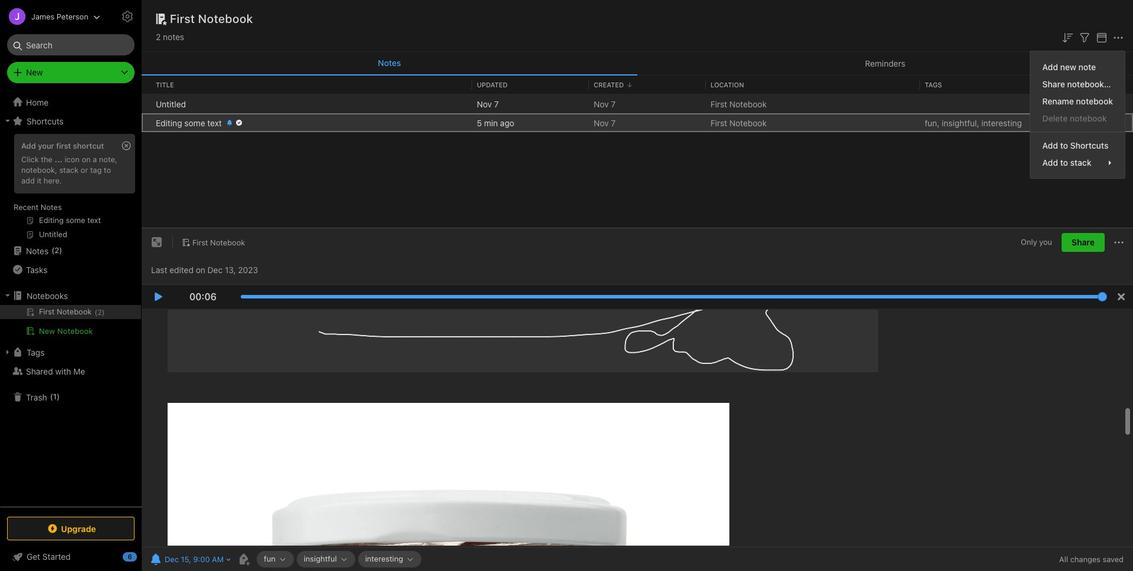 Task type: locate. For each thing, give the bounding box(es) containing it.
to down add to shortcuts
[[1061, 158, 1069, 168]]

0 horizontal spatial 2
[[55, 246, 59, 255]]

( for trash
[[50, 392, 53, 402]]

add to shortcuts link
[[1031, 137, 1126, 154]]

1 vertical spatial cell
[[0, 305, 141, 320]]

rename notebook link
[[1031, 93, 1126, 110]]

more actions field right view options field
[[1112, 30, 1126, 45]]

share inside dropdown list menu
[[1043, 79, 1066, 89]]

note window element
[[142, 229, 1134, 572]]

notebook inside note window 'element'
[[210, 238, 245, 247]]

(
[[52, 246, 55, 255], [95, 308, 98, 317], [50, 392, 53, 402]]

shared with me link
[[0, 362, 141, 381]]

notebook…
[[1068, 79, 1112, 89]]

new for new
[[26, 67, 43, 77]]

stack down icon
[[59, 165, 79, 175]]

0 horizontal spatial tags
[[27, 348, 45, 358]]

add for add to shortcuts
[[1043, 140, 1059, 150]]

Add to stack field
[[1031, 154, 1126, 171]]

new
[[26, 67, 43, 77], [39, 327, 55, 336]]

0 horizontal spatial interesting
[[365, 555, 403, 564]]

click to collapse image
[[137, 550, 146, 564]]

0 vertical spatial share
[[1043, 79, 1066, 89]]

last edited on dec 13, 2023
[[151, 265, 258, 275]]

add for add your first shortcut
[[21, 141, 36, 151]]

james peterson
[[31, 12, 88, 21]]

notes inside notes ( 2 )
[[26, 246, 49, 256]]

reminders button
[[638, 52, 1134, 76]]

7
[[494, 99, 499, 109], [611, 99, 616, 109], [611, 118, 616, 128]]

1 vertical spatial interesting
[[365, 555, 403, 564]]

1 horizontal spatial tags
[[925, 81, 943, 88]]

2 up tasks button
[[55, 246, 59, 255]]

on
[[82, 155, 91, 164], [196, 265, 205, 275]]

add left new
[[1043, 62, 1059, 72]]

Edit reminder field
[[148, 552, 232, 568]]

row group
[[142, 94, 1134, 132]]

1 vertical spatial more actions field
[[1113, 233, 1127, 252]]

0 vertical spatial )
[[59, 246, 62, 255]]

2 horizontal spatial 2
[[156, 32, 161, 42]]

to up add to stack
[[1061, 140, 1069, 150]]

on right the "edited" in the top of the page
[[196, 265, 205, 275]]

fun button
[[257, 552, 294, 568]]

1 vertical spatial share
[[1072, 238, 1096, 248]]

stack down add to shortcuts link
[[1071, 158, 1092, 168]]

shortcuts up add to stack field
[[1071, 140, 1109, 150]]

fun, insightful, interesting
[[925, 118, 1023, 128]]

new inside "popup button"
[[26, 67, 43, 77]]

2 vertical spatial notes
[[26, 246, 49, 256]]

share
[[1043, 79, 1066, 89], [1072, 238, 1096, 248]]

tags up shared
[[27, 348, 45, 358]]

notebooks
[[27, 291, 68, 301]]

new up home
[[26, 67, 43, 77]]

to
[[1061, 140, 1069, 150], [1061, 158, 1069, 168], [104, 165, 111, 175]]

add
[[1043, 62, 1059, 72], [1043, 140, 1059, 150], [21, 141, 36, 151], [1043, 158, 1059, 168]]

trash ( 1 )
[[26, 392, 60, 402]]

to inside 'icon on a note, notebook, stack or tag to add it here.'
[[104, 165, 111, 175]]

1 horizontal spatial share
[[1072, 238, 1096, 248]]

2
[[156, 32, 161, 42], [55, 246, 59, 255], [98, 308, 102, 317]]

notes inside group
[[41, 203, 62, 212]]

fun,
[[925, 118, 940, 128]]

Search text field
[[15, 34, 126, 56]]

0 horizontal spatial cell
[[0, 305, 141, 320]]

dec left 13,
[[208, 265, 223, 275]]

share inside button
[[1072, 238, 1096, 248]]

first
[[170, 12, 195, 25], [711, 99, 728, 109], [711, 118, 728, 128], [193, 238, 208, 247]]

share left more actions icon at right top
[[1072, 238, 1096, 248]]

0 vertical spatial notes
[[378, 58, 401, 68]]

1 vertical spatial notebook
[[1071, 113, 1108, 123]]

rename notebook
[[1043, 96, 1114, 106]]

add up click
[[21, 141, 36, 151]]

icon
[[65, 155, 80, 164]]

stack
[[1071, 158, 1092, 168], [59, 165, 79, 175]]

1 vertical spatial )
[[102, 308, 105, 317]]

to for stack
[[1061, 158, 1069, 168]]

1 vertical spatial new
[[39, 327, 55, 336]]

dec left 15,
[[165, 555, 179, 565]]

tree
[[0, 93, 142, 507]]

1 vertical spatial shortcuts
[[1071, 140, 1109, 150]]

click
[[21, 155, 39, 164]]

dec inside popup button
[[165, 555, 179, 565]]

you
[[1040, 238, 1053, 247]]

on inside note window 'element'
[[196, 265, 205, 275]]

home link
[[0, 93, 142, 112]]

stack inside 'icon on a note, notebook, stack or tag to add it here.'
[[59, 165, 79, 175]]

interesting
[[982, 118, 1023, 128], [365, 555, 403, 564]]

2 vertical spatial (
[[50, 392, 53, 402]]

tags inside button
[[27, 348, 45, 358]]

0 vertical spatial new
[[26, 67, 43, 77]]

2 left notes
[[156, 32, 161, 42]]

cell left editing
[[142, 113, 151, 132]]

0 vertical spatial more actions field
[[1112, 30, 1126, 45]]

new button
[[7, 62, 135, 83]]

0 vertical spatial (
[[52, 246, 55, 255]]

2 inside notes ( 2 )
[[55, 246, 59, 255]]

add for add to stack
[[1043, 158, 1059, 168]]

interesting right insightful,
[[982, 118, 1023, 128]]

0 vertical spatial cell
[[142, 113, 151, 132]]

1 horizontal spatial cell
[[142, 113, 151, 132]]

tag
[[90, 165, 102, 175]]

shortcuts down home
[[27, 116, 64, 126]]

new inside button
[[39, 327, 55, 336]]

interesting inside button
[[365, 555, 403, 564]]

notes for notes
[[378, 58, 401, 68]]

started
[[42, 552, 71, 562]]

saved
[[1103, 555, 1124, 565]]

1 vertical spatial 2
[[55, 246, 59, 255]]

1 vertical spatial dec
[[165, 555, 179, 565]]

notes
[[163, 32, 184, 42]]

0 horizontal spatial dec
[[165, 555, 179, 565]]

0 horizontal spatial share
[[1043, 79, 1066, 89]]

dec
[[208, 265, 223, 275], [165, 555, 179, 565]]

tags up fun,
[[925, 81, 943, 88]]

more actions image
[[1112, 31, 1126, 45]]

1 vertical spatial notes
[[41, 203, 62, 212]]

notebook down rename notebook
[[1071, 113, 1108, 123]]

edited
[[170, 265, 194, 275]]

editing
[[156, 118, 182, 128]]

0 vertical spatial notebook
[[1077, 96, 1114, 106]]

stack inside add to stack link
[[1071, 158, 1092, 168]]

first
[[56, 141, 71, 151]]

interesting Tag actions field
[[403, 556, 415, 564]]

notes inside button
[[378, 58, 401, 68]]

notes
[[378, 58, 401, 68], [41, 203, 62, 212], [26, 246, 49, 256]]

fun
[[264, 555, 276, 564]]

( inside cell
[[95, 308, 98, 317]]

cell up the new notebook button
[[0, 305, 141, 320]]

( 2 )
[[95, 308, 105, 317]]

first notebook inside button
[[193, 238, 245, 247]]

) inside cell
[[102, 308, 105, 317]]

1 horizontal spatial on
[[196, 265, 205, 275]]

first inside button
[[193, 238, 208, 247]]

insightful Tag actions field
[[337, 556, 348, 564]]

tasks
[[26, 265, 47, 275]]

new notebook
[[39, 327, 93, 336]]

tags
[[925, 81, 943, 88], [27, 348, 45, 358]]

new up tags button
[[39, 327, 55, 336]]

interesting right insightful tag actions field at the bottom of the page
[[365, 555, 403, 564]]

add to shortcuts
[[1043, 140, 1109, 150]]

1 vertical spatial (
[[95, 308, 98, 317]]

am
[[212, 555, 224, 565]]

( for notes
[[52, 246, 55, 255]]

0 horizontal spatial on
[[82, 155, 91, 164]]

cell
[[142, 113, 151, 132], [0, 305, 141, 320]]

row group containing untitled
[[142, 94, 1134, 132]]

5 min ago
[[477, 118, 515, 128]]

1 vertical spatial tags
[[27, 348, 45, 358]]

home
[[26, 97, 49, 107]]

None search field
[[15, 34, 126, 56]]

( up tasks button
[[52, 246, 55, 255]]

2 vertical spatial )
[[57, 392, 60, 402]]

shortcut
[[73, 141, 104, 151]]

) inside trash ( 1 )
[[57, 392, 60, 402]]

note
[[1079, 62, 1097, 72]]

) up tasks button
[[59, 246, 62, 255]]

) right trash
[[57, 392, 60, 402]]

1 horizontal spatial stack
[[1071, 158, 1092, 168]]

) down notebooks 'link'
[[102, 308, 105, 317]]

notebook,
[[21, 165, 57, 175]]

nov
[[477, 99, 492, 109], [594, 99, 609, 109], [594, 118, 609, 128]]

( right trash
[[50, 392, 53, 402]]

updated
[[477, 81, 508, 88]]

delete notebook link
[[1031, 110, 1126, 127]]

1 vertical spatial on
[[196, 265, 205, 275]]

1 horizontal spatial shortcuts
[[1071, 140, 1109, 150]]

group
[[0, 131, 141, 246]]

add
[[21, 176, 35, 185]]

share up "rename"
[[1043, 79, 1066, 89]]

notebook
[[1077, 96, 1114, 106], [1071, 113, 1108, 123]]

( down notebooks 'link'
[[95, 308, 98, 317]]

0 vertical spatial shortcuts
[[27, 116, 64, 126]]

first notebook
[[170, 12, 253, 25], [711, 99, 767, 109], [711, 118, 767, 128], [193, 238, 245, 247]]

to down note,
[[104, 165, 111, 175]]

tab list
[[142, 52, 1134, 76]]

0 vertical spatial on
[[82, 155, 91, 164]]

1 horizontal spatial interesting
[[982, 118, 1023, 128]]

( inside notes ( 2 )
[[52, 246, 55, 255]]

1 horizontal spatial dec
[[208, 265, 223, 275]]

0 vertical spatial dec
[[208, 265, 223, 275]]

note,
[[99, 155, 117, 164]]

notes for notes ( 2 )
[[26, 246, 49, 256]]

) inside notes ( 2 )
[[59, 246, 62, 255]]

( inside trash ( 1 )
[[50, 392, 53, 402]]

0 vertical spatial interesting
[[982, 118, 1023, 128]]

0 horizontal spatial shortcuts
[[27, 116, 64, 126]]

expand tags image
[[3, 348, 12, 357]]

add up add to stack
[[1043, 140, 1059, 150]]

add tag image
[[237, 553, 251, 567]]

more actions field right share button
[[1113, 233, 1127, 252]]

tasks button
[[0, 260, 141, 279]]

shortcuts inside button
[[27, 116, 64, 126]]

More actions field
[[1112, 30, 1126, 45], [1113, 233, 1127, 252]]

Note Editor text field
[[142, 309, 1134, 547]]

shared with me
[[26, 366, 85, 376]]

add down add to shortcuts
[[1043, 158, 1059, 168]]

nov 7
[[477, 99, 499, 109], [594, 99, 616, 109], [594, 118, 616, 128]]

notebook down notebook…
[[1077, 96, 1114, 106]]

share for share
[[1072, 238, 1096, 248]]

1 horizontal spatial 2
[[98, 308, 102, 317]]

on left 'a'
[[82, 155, 91, 164]]

to inside field
[[1061, 158, 1069, 168]]

0 horizontal spatial stack
[[59, 165, 79, 175]]

2 down notebooks 'link'
[[98, 308, 102, 317]]

add inside field
[[1043, 158, 1059, 168]]

new notebook button
[[0, 324, 141, 338]]

icon on a note, notebook, stack or tag to add it here.
[[21, 155, 117, 185]]

tab list containing notes
[[142, 52, 1134, 76]]

2 vertical spatial 2
[[98, 308, 102, 317]]



Task type: vqa. For each thing, say whether or not it's contained in the screenshot.
saved
yes



Task type: describe. For each thing, give the bounding box(es) containing it.
) for trash
[[57, 392, 60, 402]]

notes ( 2 )
[[26, 246, 62, 256]]

editing some text
[[156, 118, 222, 128]]

Account field
[[0, 5, 100, 28]]

settings image
[[120, 9, 135, 24]]

delete notebook
[[1043, 113, 1108, 123]]

reminders
[[866, 58, 906, 68]]

add for add new note
[[1043, 62, 1059, 72]]

new notebook group
[[0, 305, 141, 343]]

expand notebooks image
[[3, 291, 12, 301]]

...
[[55, 155, 63, 164]]

new for new notebook
[[39, 327, 55, 336]]

dropdown list menu
[[1031, 58, 1126, 171]]

upgrade
[[61, 524, 96, 534]]

Sort options field
[[1061, 30, 1075, 45]]

shortcuts button
[[0, 112, 141, 131]]

dec 15, 9:00 am button
[[148, 552, 225, 568]]

0 vertical spatial 2
[[156, 32, 161, 42]]

text
[[207, 118, 222, 128]]

00:06
[[190, 292, 217, 302]]

add to stack
[[1043, 158, 1092, 168]]

9:00
[[193, 555, 210, 565]]

location
[[711, 81, 745, 88]]

notebook for delete notebook
[[1071, 113, 1108, 123]]

share for share notebook…
[[1043, 79, 1066, 89]]

rename
[[1043, 96, 1075, 106]]

all changes saved
[[1060, 555, 1124, 565]]

share button
[[1062, 233, 1106, 252]]

tree containing home
[[0, 93, 142, 507]]

fun Tag actions field
[[276, 556, 287, 564]]

add to stack link
[[1031, 154, 1126, 171]]

only you
[[1022, 238, 1053, 247]]

the
[[41, 155, 53, 164]]

notebook for rename notebook
[[1077, 96, 1114, 106]]

5
[[477, 118, 482, 128]]

notebook inside group
[[57, 327, 93, 336]]

first notebook button
[[178, 235, 249, 251]]

only
[[1022, 238, 1038, 247]]

0 vertical spatial tags
[[925, 81, 943, 88]]

last
[[151, 265, 167, 275]]

notes button
[[142, 52, 638, 76]]

title
[[156, 81, 174, 88]]

expand note image
[[150, 236, 164, 250]]

share notebook…
[[1043, 79, 1112, 89]]

your
[[38, 141, 54, 151]]

add new note link
[[1031, 58, 1126, 75]]

Help and Learning task checklist field
[[0, 548, 142, 567]]

upgrade button
[[7, 517, 135, 541]]

15,
[[181, 555, 191, 565]]

Add filters field
[[1078, 30, 1093, 45]]

2 notes
[[156, 32, 184, 42]]

more actions image
[[1113, 236, 1127, 250]]

13,
[[225, 265, 236, 275]]

me
[[73, 366, 85, 376]]

tags button
[[0, 343, 141, 362]]

on inside 'icon on a note, notebook, stack or tag to add it here.'
[[82, 155, 91, 164]]

add your first shortcut
[[21, 141, 104, 151]]

new
[[1061, 62, 1077, 72]]

dec 15, 9:00 am
[[165, 555, 224, 565]]

add filters image
[[1078, 31, 1093, 45]]

a
[[93, 155, 97, 164]]

recent notes
[[14, 203, 62, 212]]

cell containing (
[[0, 305, 141, 320]]

1
[[53, 392, 57, 402]]

all
[[1060, 555, 1069, 565]]

click the ...
[[21, 155, 63, 164]]

delete
[[1043, 113, 1069, 123]]

peterson
[[57, 12, 88, 21]]

insightful,
[[942, 118, 980, 128]]

trash
[[26, 392, 47, 402]]

shortcuts inside dropdown list menu
[[1071, 140, 1109, 150]]

here.
[[44, 176, 62, 185]]

created
[[594, 81, 624, 88]]

notebooks link
[[0, 286, 141, 305]]

some
[[184, 118, 205, 128]]

) for notes
[[59, 246, 62, 255]]

recent
[[14, 203, 39, 212]]

it
[[37, 176, 42, 185]]

ago
[[500, 118, 515, 128]]

get
[[27, 552, 40, 562]]

group containing add your first shortcut
[[0, 131, 141, 246]]

get started
[[27, 552, 71, 562]]

untitled
[[156, 99, 186, 109]]

to for shortcuts
[[1061, 140, 1069, 150]]

shared
[[26, 366, 53, 376]]

2 inside "new notebook" group
[[98, 308, 102, 317]]

share notebook… link
[[1031, 75, 1126, 93]]

6
[[128, 553, 132, 561]]

insightful button
[[297, 552, 355, 568]]

or
[[81, 165, 88, 175]]

with
[[55, 366, 71, 376]]

interesting button
[[358, 552, 422, 568]]

View options field
[[1093, 30, 1110, 45]]



